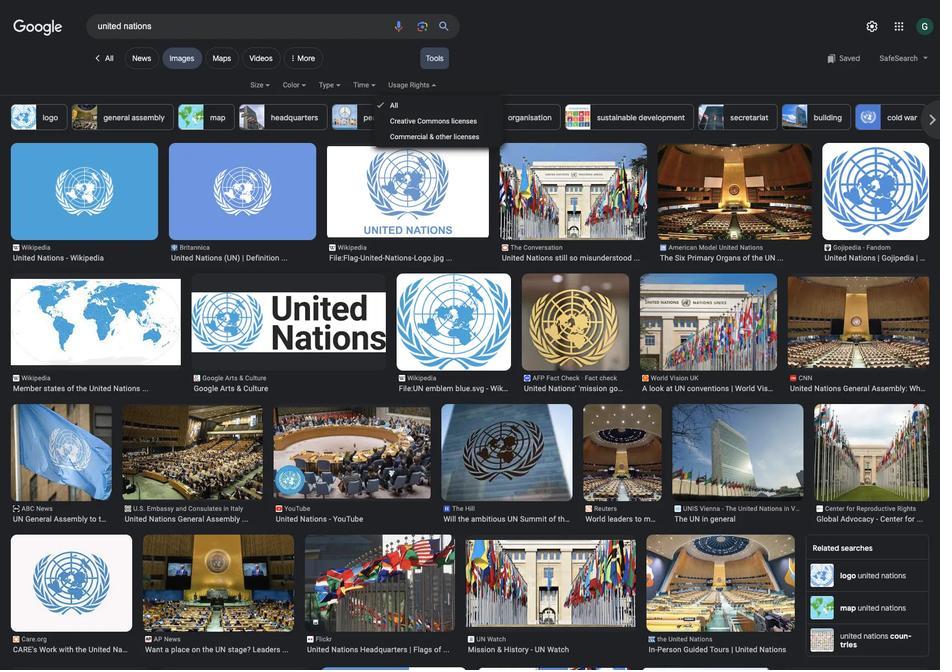 Task type: locate. For each thing, give the bounding box(es) containing it.
0 horizontal spatial fact
[[547, 375, 560, 382]]

united nations
[[840, 631, 890, 641]]

2 vertical spatial united
[[840, 631, 862, 641]]

general down abc news
[[25, 515, 52, 524]]

google
[[202, 375, 224, 382], [194, 384, 218, 393]]

1 vertical spatial place
[[171, 646, 190, 654]]

of right states
[[67, 384, 74, 393]]

1 horizontal spatial general
[[710, 515, 736, 524]]

file:flag-
[[329, 254, 360, 262]]

assembly down "italy"
[[206, 515, 240, 524]]

commercial & other licenses link
[[374, 129, 503, 145]]

want a place on the un stage? leaders of divided nations must first get  past this gatekeeper | ap news image
[[143, 535, 294, 633]]

united nations general assembly: who's speaking and what to watch for | cnn element
[[790, 384, 938, 393]]

- inside united nations | gojipedia | fando list item
[[863, 244, 865, 252]]

united nations still so misunderstood ... list item
[[500, 141, 647, 263]]

culture
[[245, 375, 267, 382], [243, 384, 268, 393]]

file:flag-united-nations-logo.jpg ... list item
[[327, 143, 489, 263]]

unis vienna - the united nations in vienna
[[683, 505, 812, 513]]

at down world vision uk
[[666, 384, 673, 393]]

1 horizontal spatial youtube
[[333, 515, 363, 524]]

0 horizontal spatial vienna
[[700, 505, 720, 513]]

1 horizontal spatial world
[[651, 375, 668, 382]]

will the ambitious un summit of the future just be a rehash of the past? |  the hill element
[[444, 514, 577, 524]]

1 horizontal spatial uk
[[781, 384, 791, 393]]

list containing related searches
[[0, 139, 940, 670]]

of right organs
[[743, 254, 750, 262]]

gojipedia
[[833, 244, 861, 252], [882, 254, 914, 262]]

... inside world leaders to meet at un as big powers vie for developing states |  reuters element
[[708, 515, 714, 524]]

united nations (un) | definition ... list item
[[169, 142, 316, 263]]

of inside 'list item'
[[434, 646, 441, 654]]

the left conversation
[[511, 244, 522, 252]]

wikipedia inside file:flag-united-nations-logo.jpg ... list item
[[338, 244, 367, 252]]

1 horizontal spatial general
[[178, 515, 204, 524]]

0 vertical spatial all link
[[86, 47, 122, 69]]

the for the un in general
[[675, 515, 688, 524]]

world leaders to meet at un as big ...
[[586, 515, 714, 524]]

list item down care's work with the united nations - care element
[[11, 668, 149, 670]]

file:flag-united-nations-logo.jpg - wikipedia image
[[327, 146, 489, 237]]

news inside un general assembly to take place amid ... list item
[[36, 505, 53, 513]]

0 horizontal spatial in
[[224, 505, 229, 513]]

news right the abc
[[36, 505, 53, 513]]

the un in general element
[[675, 514, 802, 524]]

file:flag-united-nations-logo.jpg - wikipedia element
[[329, 253, 487, 263]]

all
[[105, 53, 113, 63], [390, 101, 398, 110]]

file:un emblem blue.svg - wikipedia image
[[397, 274, 511, 371]]

0 vertical spatial place
[[115, 515, 134, 524]]

of right flags
[[434, 646, 441, 654]]

to left take
[[90, 515, 97, 524]]

Search text field
[[98, 17, 386, 36]]

news inside want a place on the un stage? leaders ... list item
[[164, 636, 181, 643]]

will
[[444, 515, 456, 524]]

1 vertical spatial rights
[[898, 505, 916, 513]]

a look at un conventions | world vision uk element
[[642, 384, 791, 393]]

watch up 13 quick facts about the un - the borgen project image
[[547, 646, 569, 654]]

the right with
[[76, 646, 87, 654]]

vienna
[[700, 505, 720, 513], [791, 505, 812, 513]]

united inside the un in general list item
[[738, 505, 758, 513]]

in-
[[649, 646, 657, 654]]

un general assembly to take place amid ... list item
[[0, 404, 162, 524]]

the inside will the ambitious un summit of the ... list item
[[452, 505, 464, 513]]

1 vertical spatial news
[[36, 505, 53, 513]]

will the ambitious un summit of the future just be a rehash of the past? |  the hill image
[[426, 404, 573, 501]]

- inside file:un emblem blue.svg - wikipedia element
[[486, 384, 489, 393]]

0 horizontal spatial map
[[210, 113, 226, 123]]

- inside the united nations - wikipedia element
[[66, 254, 68, 262]]

1 horizontal spatial map
[[840, 603, 856, 613]]

1 vertical spatial watch
[[547, 646, 569, 654]]

1 vertical spatial united
[[858, 603, 880, 613]]

map united nations
[[840, 603, 906, 613]]

rights inside popup button
[[410, 81, 430, 89]]

italy
[[231, 505, 243, 513]]

united nations (un) | definition ...
[[171, 254, 288, 262]]

united inside the six primary organs of the un ... list item
[[719, 244, 738, 252]]

0 horizontal spatial general
[[103, 113, 130, 123]]

wikipedia for file:un
[[408, 375, 436, 382]]

watch up mission
[[487, 636, 506, 643]]

2 vertical spatial world
[[586, 515, 606, 524]]

nations up 'map united nations'
[[881, 571, 906, 581]]

in right the as
[[702, 515, 708, 524]]

gojipedia down fandom
[[882, 254, 914, 262]]

united nations link
[[806, 624, 929, 656]]

general inside list item
[[843, 384, 870, 393]]

center
[[825, 505, 845, 513], [880, 515, 903, 524]]

mission & history - un watch element
[[468, 645, 634, 655]]

general inside list item
[[710, 515, 736, 524]]

york
[[447, 113, 463, 123]]

the united nations, new york, united states — google arts & culture image
[[192, 293, 386, 352]]

gojipedia - fandom
[[833, 244, 891, 252]]

the up person
[[657, 636, 667, 643]]

mission
[[468, 646, 495, 654]]

0 horizontal spatial news
[[36, 505, 53, 513]]

| inside 'list item'
[[410, 646, 412, 654]]

united nations - youtube element
[[276, 514, 429, 524]]

2 horizontal spatial world
[[735, 384, 755, 393]]

assembly
[[54, 515, 88, 524], [206, 515, 240, 524]]

2 horizontal spatial general
[[843, 384, 870, 393]]

united nations general assembly: who's ... list item
[[776, 274, 938, 393]]

1 horizontal spatial news
[[132, 53, 151, 63]]

0 vertical spatial uk
[[690, 375, 699, 382]]

0 horizontal spatial world
[[586, 515, 606, 524]]

general inside 'link'
[[103, 113, 130, 123]]

war
[[904, 113, 918, 123]]

next image
[[922, 109, 940, 131]]

united nations (un) | definition, history, founders, flag, & facts |  britannica element
[[171, 253, 314, 263]]

hoax circulates about united nations' 'mission goals' | fact check element
[[524, 384, 637, 393]]

united nations' 'mission goals ... list item
[[502, 274, 643, 393]]

nations inside 'element'
[[849, 254, 876, 262]]

0 vertical spatial youtube
[[284, 505, 310, 513]]

2 horizontal spatial in
[[784, 505, 790, 513]]

... inside why is the united nations still so misunderstood? element
[[634, 254, 640, 262]]

list
[[11, 104, 940, 130], [0, 139, 940, 670]]

wikipedia
[[22, 244, 51, 252], [338, 244, 367, 252], [70, 254, 104, 262], [22, 375, 51, 382], [408, 375, 436, 382], [491, 384, 524, 393]]

fando
[[920, 254, 940, 262]]

united up united nations at the bottom of page
[[858, 603, 880, 613]]

for down the center for reproductive rights
[[905, 515, 915, 524]]

general left assembly
[[103, 113, 130, 123]]

a
[[165, 646, 169, 654]]

0 vertical spatial general
[[103, 113, 130, 123]]

youtube
[[284, 505, 310, 513], [333, 515, 363, 524]]

1 vertical spatial map
[[840, 603, 856, 613]]

un up mission
[[477, 636, 486, 643]]

a look at un conventions | world vision uk image
[[636, 274, 782, 371]]

... inside united nations general assembly: who's speaking and what to watch for | cnn element
[[932, 384, 938, 393]]

general left assembly:
[[843, 384, 870, 393]]

arts
[[225, 375, 238, 382], [220, 384, 235, 393]]

in left "italy"
[[224, 505, 229, 513]]

0 vertical spatial map
[[210, 113, 226, 123]]

united inside 'element'
[[825, 254, 847, 262]]

check
[[600, 375, 617, 382]]

want a place on the un stage? leaders of divided nations must first get  past this gatekeeper | ap news element
[[145, 645, 292, 655]]

- inside the un in general list item
[[722, 505, 724, 513]]

1 horizontal spatial logo
[[840, 571, 856, 581]]

list item
[[931, 104, 940, 130], [11, 668, 149, 670], [160, 668, 310, 670], [642, 668, 771, 670], [782, 668, 929, 670]]

2 horizontal spatial news
[[164, 636, 181, 643]]

united inside list item
[[125, 515, 147, 524]]

1 horizontal spatial assembly
[[206, 515, 240, 524]]

un right history
[[535, 646, 545, 654]]

1 assembly from the left
[[54, 515, 88, 524]]

0 vertical spatial licenses
[[451, 117, 477, 125]]

'mission
[[579, 384, 607, 393]]

what is the united nations? - worldatlas image
[[321, 668, 467, 670]]

the conversation
[[511, 244, 563, 252]]

time
[[353, 81, 369, 89]]

organisation
[[508, 113, 552, 123]]

the
[[511, 244, 522, 252], [660, 254, 673, 262], [452, 505, 464, 513], [726, 505, 737, 513], [675, 515, 688, 524]]

global advocacy - center for ...
[[817, 515, 923, 524]]

0 horizontal spatial center
[[825, 505, 845, 513]]

0 vertical spatial united
[[858, 571, 880, 581]]

13 quick facts about the un - the borgen project image
[[478, 668, 631, 670]]

licenses down york
[[454, 133, 479, 141]]

organisation link
[[476, 104, 561, 130]]

assembly left take
[[54, 515, 88, 524]]

1 horizontal spatial gojipedia
[[882, 254, 914, 262]]

- inside care's work with the united nations - care element
[[142, 646, 144, 654]]

1 vertical spatial nations
[[881, 603, 906, 613]]

1 vertical spatial vision
[[757, 384, 779, 393]]

google arts & culture list item
[[192, 274, 386, 393]]

united for logo
[[858, 571, 880, 581]]

general inside list item
[[178, 515, 204, 524]]

nations down logo united nations
[[881, 603, 906, 613]]

... inside "global advocacy - center for reproductive rights" element
[[917, 515, 923, 524]]

un general assembly to take place amid uptick of political violence - abc  news element
[[13, 514, 162, 524]]

0 vertical spatial all
[[105, 53, 113, 63]]

... inside un general assembly to take place amid uptick of political violence - abc  news element
[[155, 515, 162, 524]]

| left fando
[[916, 254, 918, 262]]

states
[[44, 384, 65, 393]]

2 vertical spatial news
[[164, 636, 181, 643]]

of inside 'element'
[[549, 515, 556, 524]]

0 horizontal spatial general
[[25, 515, 52, 524]]

the inside list item
[[76, 646, 87, 654]]

fact right ·
[[585, 375, 598, 382]]

list item right the war
[[931, 104, 940, 130]]

0 vertical spatial for
[[847, 505, 855, 513]]

1 to from the left
[[90, 515, 97, 524]]

summit
[[520, 515, 547, 524]]

0 vertical spatial list
[[11, 104, 940, 130]]

0 horizontal spatial youtube
[[284, 505, 310, 513]]

gojipedia left fandom
[[833, 244, 861, 252]]

wikipedia for file:flag-
[[338, 244, 367, 252]]

abc
[[22, 505, 34, 513]]

file:flag-united-nations-logo.jpg ...
[[329, 254, 452, 262]]

general right the big
[[710, 515, 736, 524]]

united down the searches at the right bottom of page
[[858, 571, 880, 581]]

2 fact from the left
[[585, 375, 598, 382]]

the right organs
[[752, 254, 763, 262]]

0 vertical spatial culture
[[245, 375, 267, 382]]

the un in general
[[675, 515, 736, 524]]

nations for map united nations
[[881, 603, 906, 613]]

to left meet
[[635, 515, 642, 524]]

nations inside the six primary organs of the un ... list item
[[740, 244, 763, 252]]

the left six
[[660, 254, 673, 262]]

logo united nations
[[840, 571, 906, 581]]

None search field
[[0, 13, 460, 39]]

2 vertical spatial nations
[[864, 631, 889, 641]]

list item down guided
[[642, 668, 771, 670]]

meet
[[644, 515, 662, 524]]

0 horizontal spatial to
[[90, 515, 97, 524]]

news up a
[[164, 636, 181, 643]]

all left news link on the left of the page
[[105, 53, 113, 63]]

in up the un in general element
[[784, 505, 790, 513]]

all link for news link on the left of the page
[[86, 47, 122, 69]]

world vision uk
[[651, 375, 699, 382]]

to inside un general assembly to take place amid uptick of political violence - abc  news element
[[90, 515, 97, 524]]

united
[[858, 571, 880, 581], [858, 603, 880, 613], [840, 631, 862, 641]]

2 assembly from the left
[[206, 515, 240, 524]]

building link
[[782, 104, 851, 130]]

usage rights button
[[389, 79, 449, 98]]

the
[[752, 254, 763, 262], [76, 384, 87, 393], [458, 515, 469, 524], [558, 515, 569, 524], [657, 636, 667, 643], [76, 646, 87, 654], [202, 646, 213, 654]]

1 horizontal spatial rights
[[898, 505, 916, 513]]

will the ambitious un summit of the ... list item
[[426, 404, 577, 524]]

0 vertical spatial nations
[[881, 571, 906, 581]]

the six primary organs of the un ... list item
[[658, 143, 812, 263]]

0 horizontal spatial all
[[105, 53, 113, 63]]

1 horizontal spatial place
[[171, 646, 190, 654]]

1 vertical spatial logo
[[840, 571, 856, 581]]

britannica
[[180, 244, 210, 252]]

licensable image image
[[313, 619, 319, 626]]

world
[[651, 375, 668, 382], [735, 384, 755, 393], [586, 515, 606, 524]]

world up look
[[651, 375, 668, 382]]

1 vertical spatial for
[[905, 515, 915, 524]]

the un in general image
[[657, 404, 804, 501]]

united nations | gojipedia | fandom image
[[823, 139, 930, 247]]

search by image image
[[416, 20, 429, 33]]

un left 'summit'
[[508, 515, 518, 524]]

commercial
[[390, 133, 428, 141]]

1 vertical spatial all
[[390, 101, 398, 110]]

file:un emblem blue.svg - wikipedia
[[399, 384, 524, 393]]

2 to from the left
[[635, 515, 642, 524]]

1 vertical spatial uk
[[781, 384, 791, 393]]

news for un general assembly to take place amid ...
[[36, 505, 53, 513]]

news
[[132, 53, 151, 63], [36, 505, 53, 513], [164, 636, 181, 643]]

world down reuters
[[586, 515, 606, 524]]

the inside united nations 101: the six primary organs of the un - amun element
[[660, 254, 673, 262]]

all link left news link on the left of the page
[[86, 47, 122, 69]]

place
[[115, 515, 134, 524], [171, 646, 190, 654]]

0 horizontal spatial watch
[[487, 636, 506, 643]]

1 vertical spatial world
[[735, 384, 755, 393]]

in-person guided tours | united nations image
[[647, 534, 795, 633]]

|
[[242, 254, 244, 262], [878, 254, 880, 262], [916, 254, 918, 262], [731, 384, 733, 393], [410, 646, 412, 654], [731, 646, 733, 654]]

- inside mission & history - un watch 'element'
[[531, 646, 533, 654]]

general
[[843, 384, 870, 393], [25, 515, 52, 524], [178, 515, 204, 524]]

rights inside "global advocacy - center for ..." list item
[[898, 505, 916, 513]]

place right a
[[171, 646, 190, 654]]

the up the un in general element
[[726, 505, 737, 513]]

logo.jpg
[[414, 254, 444, 262]]

1 vertical spatial arts
[[220, 384, 235, 393]]

| right tours
[[731, 646, 733, 654]]

united nations headquarters | flags of member nations flying… | flickr element
[[307, 645, 453, 655]]

the inside the un in general element
[[675, 515, 688, 524]]

american
[[669, 244, 697, 252]]

commercial & other licenses
[[390, 133, 479, 141]]

member states of the united nations ... list item
[[11, 274, 181, 393]]

wikipedia inside the member states of the united nations ... list item
[[22, 375, 51, 382]]

sustainable
[[597, 113, 637, 123]]

place down u.s.
[[115, 515, 134, 524]]

1 vertical spatial all link
[[374, 98, 503, 113]]

general for united nations general assembly: who's ...
[[843, 384, 870, 393]]

0 vertical spatial arts
[[225, 375, 238, 382]]

1 vertical spatial center
[[880, 515, 903, 524]]

licenses up other
[[451, 117, 477, 125]]

the down unis
[[675, 515, 688, 524]]

| down fandom
[[878, 254, 880, 262]]

rights right 'usage'
[[410, 81, 430, 89]]

all up creative
[[390, 101, 398, 110]]

with
[[59, 646, 74, 654]]

un down unis
[[690, 515, 700, 524]]

general inside list item
[[25, 515, 52, 524]]

commons
[[417, 117, 450, 125]]

0 horizontal spatial vision
[[670, 375, 688, 382]]

leaders
[[608, 515, 633, 524]]

1 vertical spatial gojipedia
[[882, 254, 914, 262]]

want a place on the un stage? leaders ... list item
[[143, 535, 294, 655]]

1 horizontal spatial in
[[702, 515, 708, 524]]

| left flags
[[410, 646, 412, 654]]

2 vienna from the left
[[791, 505, 812, 513]]

at right meet
[[664, 515, 670, 524]]

flickr
[[316, 636, 332, 643]]

all link up creative commons licenses at the top
[[374, 98, 503, 113]]

the united nations, new york, united states — google arts & culture element
[[194, 384, 384, 393]]

0 vertical spatial logo
[[43, 113, 58, 123]]

fact up nations'
[[547, 375, 560, 382]]

center up global
[[825, 505, 845, 513]]

1 vienna from the left
[[700, 505, 720, 513]]

united down 'map united nations'
[[840, 631, 862, 641]]

0 vertical spatial world
[[651, 375, 668, 382]]

united nations 101: the six primary organs of the un - amun element
[[660, 253, 810, 263]]

the inside the united nations still so misunderstood ... list item
[[511, 244, 522, 252]]

united nations - wikipedia element
[[13, 253, 156, 263]]

1 vertical spatial list
[[0, 139, 940, 670]]

member states of the united nations - wikipedia image
[[11, 279, 181, 365]]

rights right reproductive
[[898, 505, 916, 513]]

un right organs
[[765, 254, 776, 262]]

0 vertical spatial google
[[202, 375, 224, 382]]

... inside united nations headquarters | flags of member nations flying… | flickr element
[[443, 646, 450, 654]]

0 horizontal spatial uk
[[690, 375, 699, 382]]

1 horizontal spatial vienna
[[791, 505, 812, 513]]

1 horizontal spatial all link
[[374, 98, 503, 113]]

the for the six primary organs of the un ...
[[660, 254, 673, 262]]

news left images
[[132, 53, 151, 63]]

0 horizontal spatial gojipedia
[[833, 244, 861, 252]]

nations
[[740, 244, 763, 252], [37, 254, 64, 262], [195, 254, 222, 262], [526, 254, 553, 262], [849, 254, 876, 262], [113, 384, 140, 393], [814, 384, 841, 393], [759, 505, 783, 513], [149, 515, 176, 524], [300, 515, 327, 524], [689, 636, 713, 643], [113, 646, 140, 654], [331, 646, 358, 654], [760, 646, 787, 654]]

general assembly link
[[72, 104, 174, 130]]

reuters
[[594, 505, 617, 513]]

1 horizontal spatial fact
[[585, 375, 598, 382]]

cold war
[[887, 113, 918, 123]]

in inside the united nations general assembly ... list item
[[224, 505, 229, 513]]

center down reproductive
[[880, 515, 903, 524]]

0 horizontal spatial rights
[[410, 81, 430, 89]]

tools button
[[421, 47, 449, 69]]

... inside united nations (un) | definition, history, founders, flag, & facts |  britannica element
[[281, 254, 288, 262]]

blue.svg
[[456, 384, 484, 393]]

statement by the president on the united nations general assembly - u.s.  embassy & consulates in italy image
[[106, 406, 263, 500]]

1 horizontal spatial watch
[[547, 646, 569, 654]]

for up advocacy
[[847, 505, 855, 513]]

0 horizontal spatial assembly
[[54, 515, 88, 524]]

1 vertical spatial culture
[[243, 384, 268, 393]]

nations down 'map united nations'
[[864, 631, 889, 641]]

related searches
[[813, 544, 873, 553]]

new
[[431, 113, 445, 123]]

1 vertical spatial licenses
[[454, 133, 479, 141]]

assembly inside un general assembly to take place amid uptick of political violence - abc  news element
[[54, 515, 88, 524]]

mission & history - un watch list item
[[466, 535, 636, 655]]

world right conventions
[[735, 384, 755, 393]]

in-person guided tours | united nations list item
[[647, 534, 795, 655]]

united nations | gojipedia | fandom element
[[825, 253, 940, 263]]

images
[[169, 53, 194, 63]]

general down u.s. embassy and consulates in italy
[[178, 515, 204, 524]]

united nations | gojipedia | fando list item
[[823, 139, 940, 263]]

world for world leaders to meet at un as big ...
[[586, 515, 606, 524]]

advocacy
[[841, 515, 874, 524]]

0 horizontal spatial all link
[[86, 47, 122, 69]]

1 horizontal spatial for
[[905, 515, 915, 524]]

1 vertical spatial general
[[710, 515, 736, 524]]

united nations still so misunderstood ...
[[502, 254, 640, 262]]

peace
[[364, 113, 385, 123]]

united nations headquarters | flags of ... list item
[[305, 534, 455, 655]]

maps
[[213, 53, 231, 63]]

... inside file:flag-united-nations-logo.jpg - wikipedia element
[[446, 254, 452, 262]]

0 vertical spatial rights
[[410, 81, 430, 89]]

1 horizontal spatial to
[[635, 515, 642, 524]]

news link
[[125, 47, 159, 69]]

·
[[581, 375, 583, 382]]

0 horizontal spatial logo
[[43, 113, 58, 123]]

the down the hill
[[458, 515, 469, 524]]

file:un emblem blue.svg - wikipedia list item
[[397, 274, 524, 393]]

of right 'summit'
[[549, 515, 556, 524]]

global advocacy - center for reproductive rights image
[[790, 404, 936, 501]]

logo link
[[11, 104, 67, 130]]

cnn
[[799, 375, 813, 382]]

0 vertical spatial watch
[[487, 636, 506, 643]]

the left hill
[[452, 505, 464, 513]]



Task type: describe. For each thing, give the bounding box(es) containing it.
| right conventions
[[731, 384, 733, 393]]

member states of the united nations ...
[[13, 384, 149, 393]]

united nations headquarters | flags of member nations flying… | flickr image
[[305, 534, 455, 633]]

leaders
[[253, 646, 280, 654]]

care's work with the united nations - care list item
[[11, 523, 165, 655]]

look
[[649, 384, 664, 393]]

size button
[[250, 79, 283, 98]]

un watch
[[477, 636, 506, 643]]

history
[[504, 646, 529, 654]]

united inside 'list item'
[[307, 646, 329, 654]]

in-person guided tours | united nations
[[649, 646, 787, 654]]

wikipedia for member
[[22, 375, 51, 382]]

1 vertical spatial google arts & culture
[[194, 384, 268, 393]]

wikipedia for united
[[22, 244, 51, 252]]

map link
[[178, 104, 235, 130]]

world leaders to meet at un as big powers vie for developing states |  reuters element
[[586, 514, 714, 524]]

a
[[642, 384, 647, 393]]

statement by the president on the united nations general assembly - u.s.  embassy & consulates in italy element
[[125, 514, 261, 524]]

nations inside 'list item'
[[331, 646, 358, 654]]

united nations - youtube image
[[272, 408, 433, 499]]

general for united nations general assembly ...
[[178, 515, 204, 524]]

so
[[570, 254, 578, 262]]

logo for logo united nations
[[840, 571, 856, 581]]

1 horizontal spatial vision
[[757, 384, 779, 393]]

un down world vision uk
[[675, 384, 685, 393]]

want a place on the un stage? leaders ...
[[145, 646, 289, 654]]

united inside the "united nations" link
[[840, 631, 862, 641]]

1 vertical spatial at
[[664, 515, 670, 524]]

primary
[[687, 254, 714, 262]]

list item down stage?
[[160, 668, 310, 670]]

embassy
[[147, 505, 174, 513]]

un general assembly to take place amid uptick of political violence - abc  news image
[[0, 404, 126, 501]]

creative commons licenses
[[390, 117, 477, 125]]

more button
[[284, 39, 327, 73]]

the un in general list item
[[657, 404, 812, 524]]

amid
[[136, 515, 153, 524]]

ambitious
[[471, 515, 506, 524]]

map for map united nations
[[840, 603, 856, 613]]

0 vertical spatial google arts & culture
[[202, 375, 267, 382]]

united nations (un) | definition, history, founders, flag, & facts |  britannica image
[[169, 142, 316, 241]]

map for map
[[210, 113, 226, 123]]

all link for creative commons licenses link
[[374, 98, 503, 113]]

un left the as
[[672, 515, 683, 524]]

mission & history - un watch image
[[466, 540, 636, 627]]

u.s.
[[133, 505, 145, 513]]

the six primary organs of the un ...
[[660, 254, 784, 262]]

... inside will the ambitious un summit of the future just be a rehash of the past? |  the hill 'element'
[[571, 515, 577, 524]]

member states of the united nations - wikipedia element
[[13, 384, 179, 393]]

related
[[813, 544, 839, 553]]

the inside in-person guided tours | united nations list item
[[657, 636, 667, 643]]

nations inside the un in general list item
[[759, 505, 783, 513]]

united nations 101: the six primary organs of the un - amun image
[[658, 144, 812, 240]]

reproductive
[[857, 505, 896, 513]]

tools
[[426, 53, 444, 63]]

more filters element
[[284, 47, 323, 69]]

the for the conversation
[[511, 244, 522, 252]]

fandom
[[867, 244, 891, 252]]

creative commons licenses link
[[374, 113, 503, 129]]

unis
[[683, 505, 698, 513]]

file:un
[[399, 384, 424, 393]]

building
[[814, 113, 842, 123]]

1 horizontal spatial all
[[390, 101, 398, 110]]

0 horizontal spatial for
[[847, 505, 855, 513]]

care's work with the united nations - care image
[[11, 523, 132, 644]]

file:un emblem blue.svg - wikipedia element
[[399, 384, 524, 393]]

emblem
[[426, 384, 454, 393]]

the for the hill
[[452, 505, 464, 513]]

- inside united nations - youtube element
[[329, 515, 331, 524]]

the right on
[[202, 646, 213, 654]]

list item down the "united nations" link at bottom
[[782, 668, 929, 670]]

stage?
[[228, 646, 251, 654]]

sustainable development
[[597, 113, 685, 123]]

culture inside the united nations, new york, united states — google arts & culture element
[[243, 384, 268, 393]]

world leaders to meet at un as big powers vie for developing states |  reuters image
[[583, 404, 662, 502]]

in-person guided tours | united nations element
[[649, 645, 793, 655]]

united nations - wikipedia
[[13, 254, 104, 262]]

care's work with the united nations - care
[[13, 646, 165, 654]]

a look at un conventions | world vision uk list item
[[636, 274, 791, 393]]

1 vertical spatial google
[[194, 384, 218, 393]]

united nations general assembly: who's speaking and what to watch for | cnn image
[[776, 277, 938, 368]]

list containing logo
[[11, 104, 940, 130]]

care's work with the united nations - care element
[[13, 645, 165, 655]]

assembly
[[132, 113, 165, 123]]

1 horizontal spatial center
[[880, 515, 903, 524]]

world leaders to meet at un as big ... list item
[[583, 404, 714, 524]]

why is the united nations still so misunderstood? image
[[500, 141, 647, 240]]

un left stage?
[[215, 646, 226, 654]]

secretariat
[[730, 113, 769, 123]]

logo for logo
[[43, 113, 58, 123]]

... inside "member states of the united nations - wikipedia" element
[[142, 384, 149, 393]]

person
[[657, 646, 682, 654]]

afp
[[533, 375, 545, 382]]

(un)
[[224, 254, 240, 262]]

news for want a place on the un stage? leaders ...
[[164, 636, 181, 643]]

hoax circulates about united nations' 'mission goals' | fact check image
[[502, 274, 643, 371]]

global advocacy - center for ... list item
[[790, 404, 936, 524]]

united nations general assembly ... list item
[[106, 404, 263, 524]]

gojipedia inside 'element'
[[882, 254, 914, 262]]

type
[[319, 81, 334, 89]]

assembly inside statement by the president on the united nations general assembly - u.s.  embassy & consulates in italy element
[[206, 515, 240, 524]]

ap
[[154, 636, 162, 643]]

united nations - youtube
[[276, 515, 363, 524]]

un down the abc
[[13, 515, 23, 524]]

global advocacy - center for reproductive rights element
[[817, 514, 927, 524]]

united nations headquarters | flags of ...
[[307, 646, 450, 654]]

the right states
[[76, 384, 87, 393]]

and
[[176, 505, 187, 513]]

world for world vision uk
[[651, 375, 668, 382]]

afp fact check · fact check
[[533, 375, 617, 382]]

development
[[639, 113, 685, 123]]

go to google home image
[[13, 18, 62, 37]]

united nations - wikipedia image
[[11, 142, 158, 241]]

... inside united nations 101: the six primary organs of the un - amun element
[[778, 254, 784, 262]]

nations'
[[548, 384, 577, 393]]

conversation
[[524, 244, 563, 252]]

watch inside mission & history - un watch 'element'
[[547, 646, 569, 654]]

nations for logo united nations
[[881, 571, 906, 581]]

member
[[13, 384, 42, 393]]

1 vertical spatial youtube
[[333, 515, 363, 524]]

headquarters
[[271, 113, 318, 123]]

& inside 'element'
[[497, 646, 502, 654]]

saved link
[[822, 47, 866, 69]]

0 vertical spatial vision
[[670, 375, 688, 382]]

work
[[39, 646, 57, 654]]

big
[[695, 515, 706, 524]]

still
[[555, 254, 568, 262]]

flags
[[413, 646, 432, 654]]

the united nations
[[657, 636, 713, 643]]

... inside hoax circulates about united nations' 'mission goals' | fact check element
[[630, 384, 637, 393]]

1 fact from the left
[[547, 375, 560, 382]]

color button
[[283, 79, 319, 98]]

0 horizontal spatial place
[[115, 515, 134, 524]]

searches
[[841, 544, 873, 553]]

mission & history - un watch
[[468, 646, 569, 654]]

why is the united nations still so misunderstood? element
[[502, 253, 645, 263]]

care's
[[13, 646, 37, 654]]

... inside statement by the president on the united nations general assembly - u.s.  embassy & consulates in italy element
[[242, 515, 248, 524]]

sustainable development link
[[565, 104, 694, 130]]

u.s. embassy and consulates in italy
[[133, 505, 243, 513]]

global
[[817, 515, 839, 524]]

nations-
[[385, 254, 414, 262]]

care.org
[[22, 636, 47, 643]]

... inside 'want a place on the un stage? leaders of divided nations must first get  past this gatekeeper | ap news' element
[[282, 646, 289, 654]]

more
[[297, 53, 315, 63]]

licensable image tooltip
[[313, 619, 319, 626]]

model
[[699, 244, 717, 252]]

type button
[[319, 79, 353, 98]]

0 vertical spatial at
[[666, 384, 673, 393]]

cold war link
[[856, 104, 927, 130]]

united nations - youtube list item
[[272, 404, 433, 524]]

united for map
[[858, 603, 880, 613]]

nations inside list item
[[149, 515, 176, 524]]

0 vertical spatial center
[[825, 505, 845, 513]]

to inside world leaders to meet at un as big powers vie for developing states |  reuters element
[[635, 515, 642, 524]]

on
[[192, 646, 200, 654]]

- inside "global advocacy - center for reproductive rights" element
[[876, 515, 879, 524]]

a look at un conventions | world vision uk
[[642, 384, 791, 393]]

new york
[[431, 113, 463, 123]]

size
[[250, 81, 263, 89]]

hill
[[465, 505, 475, 513]]

the right 'summit'
[[558, 515, 569, 524]]

united nations - wikipedia list item
[[11, 142, 158, 263]]

| right (un)
[[242, 254, 244, 262]]

quick settings image
[[866, 20, 879, 33]]



Task type: vqa. For each thing, say whether or not it's contained in the screenshot.


